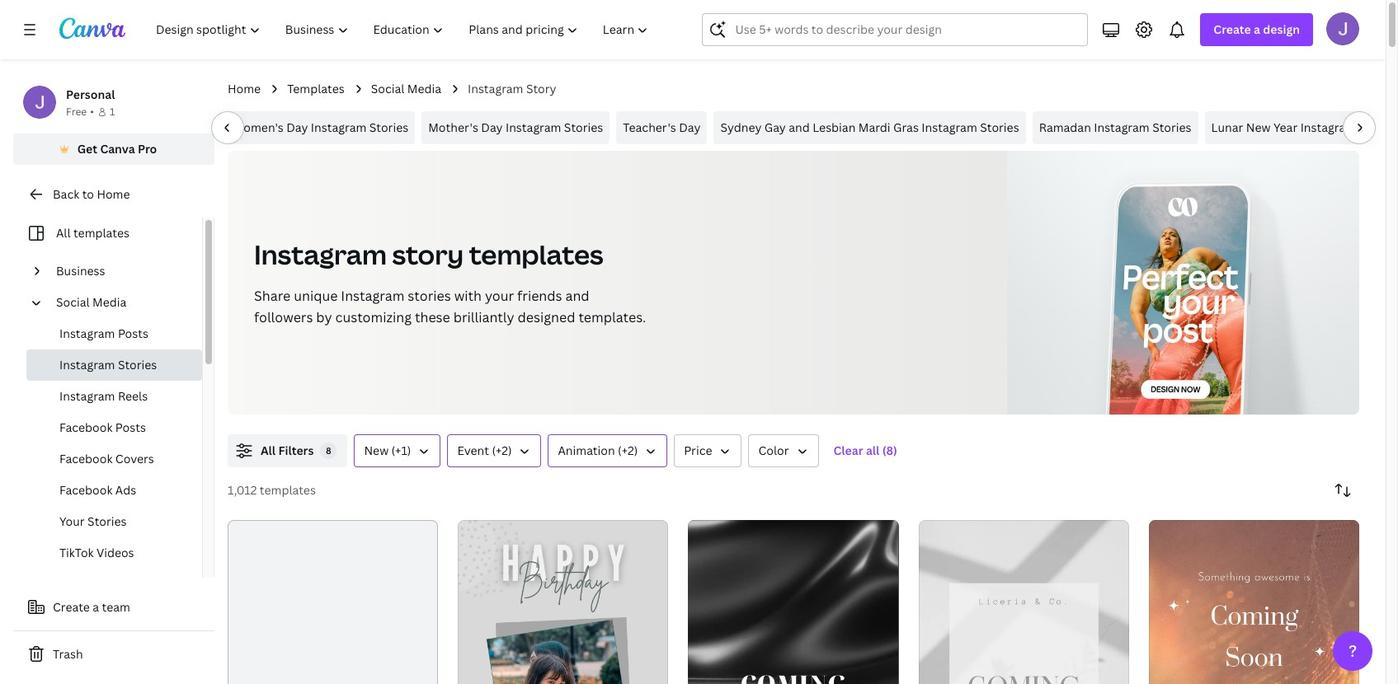 Task type: describe. For each thing, give the bounding box(es) containing it.
•
[[90, 105, 94, 119]]

your
[[485, 287, 514, 305]]

instagram posts link
[[26, 318, 202, 350]]

new (+1) button
[[354, 435, 441, 468]]

instagram up the unique
[[254, 237, 387, 272]]

tiktok videos
[[59, 545, 134, 561]]

animation (+2)
[[558, 443, 638, 459]]

grey shadow coming soon announcement instagram story image
[[919, 521, 1129, 685]]

0 vertical spatial social media
[[371, 81, 441, 97]]

sydney
[[721, 120, 762, 135]]

new inside button
[[364, 443, 389, 459]]

get canva pro
[[77, 141, 157, 157]]

ramadan instagram stories link
[[1033, 111, 1199, 144]]

facebook covers link
[[26, 444, 202, 475]]

unique
[[294, 287, 338, 305]]

1 horizontal spatial social media link
[[371, 80, 441, 98]]

year
[[1274, 120, 1298, 135]]

create a team
[[53, 600, 130, 616]]

instagram story templates
[[254, 237, 604, 272]]

covers
[[115, 451, 154, 467]]

instagram right gras
[[922, 120, 978, 135]]

new (+1)
[[364, 443, 411, 459]]

all templates link
[[23, 218, 192, 249]]

followers
[[254, 309, 313, 327]]

all templates
[[56, 225, 130, 241]]

(+2) for event (+2)
[[492, 443, 512, 459]]

and inside "share unique instagram stories with your friends and followers by customizing these brilliantly designed templates."
[[566, 287, 590, 305]]

posts for instagram posts
[[118, 326, 148, 342]]

0 vertical spatial media
[[407, 81, 441, 97]]

facebook ads
[[59, 483, 136, 498]]

color
[[759, 443, 789, 459]]

all for all filters
[[261, 443, 276, 459]]

mother's day instagram stories
[[428, 120, 603, 135]]

all filters
[[261, 443, 314, 459]]

tiktok
[[59, 545, 94, 561]]

lunar new year instagram stories
[[1212, 120, 1399, 135]]

trash link
[[13, 639, 215, 672]]

personal
[[66, 87, 115, 102]]

to
[[82, 186, 94, 202]]

women's day instagram stories
[[233, 120, 409, 135]]

your stories link
[[26, 507, 202, 538]]

create for create a team
[[53, 600, 90, 616]]

0 horizontal spatial social media link
[[50, 287, 192, 318]]

brilliantly
[[454, 309, 515, 327]]

share
[[254, 287, 291, 305]]

get
[[77, 141, 97, 157]]

price button
[[674, 435, 742, 468]]

create a design button
[[1201, 13, 1314, 46]]

social for right social media link
[[371, 81, 405, 97]]

instagram reels
[[59, 389, 148, 404]]

your
[[59, 514, 85, 530]]

instagram stories
[[59, 357, 157, 373]]

share unique instagram stories with your friends and followers by customizing these brilliantly designed templates.
[[254, 287, 646, 327]]

instagram reels link
[[26, 381, 202, 413]]

(+1)
[[392, 443, 411, 459]]

sydney gay and lesbian mardi gras instagram stories link
[[714, 111, 1026, 144]]

all for all templates
[[56, 225, 71, 241]]

gras
[[894, 120, 919, 135]]

instagram posts
[[59, 326, 148, 342]]

day for teacher's
[[679, 120, 701, 135]]

story
[[526, 81, 557, 97]]

8
[[326, 445, 332, 457]]

designed
[[518, 309, 576, 327]]

reels
[[118, 389, 148, 404]]

friends
[[517, 287, 562, 305]]

instagram right 'ramadan'
[[1094, 120, 1150, 135]]

filters
[[278, 443, 314, 459]]

lunar new year instagram stories link
[[1205, 111, 1399, 144]]

create a design
[[1214, 21, 1300, 37]]

back
[[53, 186, 79, 202]]

mother's day instagram stories link
[[422, 111, 610, 144]]

(+2) for animation (+2)
[[618, 443, 638, 459]]

1,012
[[228, 483, 257, 498]]

templates for 1,012 templates
[[260, 483, 316, 498]]

women's
[[233, 120, 284, 135]]

jacob simon image
[[1327, 12, 1360, 45]]

instagram up instagram stories
[[59, 326, 115, 342]]

mother's
[[428, 120, 478, 135]]

instagram inside "share unique instagram stories with your friends and followers by customizing these brilliantly designed templates."
[[341, 287, 405, 305]]

by
[[316, 309, 332, 327]]

all
[[866, 443, 880, 459]]

templates
[[287, 81, 345, 97]]



Task type: vqa. For each thing, say whether or not it's contained in the screenshot.
"5"
no



Task type: locate. For each thing, give the bounding box(es) containing it.
create inside dropdown button
[[1214, 21, 1251, 37]]

1,012 templates
[[228, 483, 316, 498]]

3 facebook from the top
[[59, 483, 113, 498]]

back to home link
[[13, 178, 215, 211]]

None search field
[[703, 13, 1089, 46]]

day right mother's
[[481, 120, 503, 135]]

new left year
[[1247, 120, 1271, 135]]

a for team
[[93, 600, 99, 616]]

lesbian
[[813, 120, 856, 135]]

new
[[1247, 120, 1271, 135], [364, 443, 389, 459]]

1 horizontal spatial create
[[1214, 21, 1251, 37]]

2 horizontal spatial templates
[[469, 237, 604, 272]]

teacher's
[[623, 120, 676, 135]]

new left the (+1)
[[364, 443, 389, 459]]

media
[[407, 81, 441, 97], [92, 295, 127, 310]]

lunar
[[1212, 120, 1244, 135]]

animation (+2) button
[[548, 435, 668, 468]]

posts inside facebook posts link
[[115, 420, 146, 436]]

templates inside all templates link
[[73, 225, 130, 241]]

1 horizontal spatial social
[[371, 81, 405, 97]]

1 horizontal spatial (+2)
[[618, 443, 638, 459]]

0 horizontal spatial home
[[97, 186, 130, 202]]

media up mother's
[[407, 81, 441, 97]]

posts down reels
[[115, 420, 146, 436]]

event
[[457, 443, 489, 459]]

back to home
[[53, 186, 130, 202]]

2 vertical spatial facebook
[[59, 483, 113, 498]]

(8)
[[883, 443, 898, 459]]

(+2) right event
[[492, 443, 512, 459]]

2 day from the left
[[481, 120, 503, 135]]

animation
[[558, 443, 615, 459]]

day right women's
[[286, 120, 308, 135]]

instagram up customizing
[[341, 287, 405, 305]]

instagram up mother's day instagram stories
[[468, 81, 524, 97]]

8 filter options selected element
[[321, 443, 337, 460]]

women's day instagram stories link
[[227, 111, 415, 144]]

color button
[[749, 435, 819, 468]]

0 vertical spatial social
[[371, 81, 405, 97]]

a for design
[[1254, 21, 1261, 37]]

home up women's
[[228, 81, 261, 97]]

1 vertical spatial media
[[92, 295, 127, 310]]

facebook for facebook ads
[[59, 483, 113, 498]]

templates for all templates
[[73, 225, 130, 241]]

social down business
[[56, 295, 90, 310]]

instagram right year
[[1301, 120, 1357, 135]]

3 day from the left
[[679, 120, 701, 135]]

1 vertical spatial social media
[[56, 295, 127, 310]]

0 vertical spatial facebook
[[59, 420, 113, 436]]

1 vertical spatial social
[[56, 295, 90, 310]]

1 horizontal spatial media
[[407, 81, 441, 97]]

1 horizontal spatial home
[[228, 81, 261, 97]]

instagram up the instagram reels
[[59, 357, 115, 373]]

0 vertical spatial social media link
[[371, 80, 441, 98]]

templates link
[[287, 80, 345, 98]]

media up instagram posts
[[92, 295, 127, 310]]

clear all (8)
[[834, 443, 898, 459]]

social down top level navigation element
[[371, 81, 405, 97]]

1 vertical spatial new
[[364, 443, 389, 459]]

free •
[[66, 105, 94, 119]]

templates up 'friends'
[[469, 237, 604, 272]]

ramadan instagram stories
[[1039, 120, 1192, 135]]

facebook posts link
[[26, 413, 202, 444]]

facebook covers
[[59, 451, 154, 467]]

stories
[[408, 287, 451, 305]]

day
[[286, 120, 308, 135], [481, 120, 503, 135], [679, 120, 701, 135]]

with
[[454, 287, 482, 305]]

free
[[66, 105, 87, 119]]

videos
[[97, 545, 134, 561]]

0 horizontal spatial media
[[92, 295, 127, 310]]

2 facebook from the top
[[59, 451, 113, 467]]

team
[[102, 600, 130, 616]]

0 vertical spatial home
[[228, 81, 261, 97]]

customizing
[[335, 309, 412, 327]]

business
[[56, 263, 105, 279]]

a inside create a design dropdown button
[[1254, 21, 1261, 37]]

social media down top level navigation element
[[371, 81, 441, 97]]

1 day from the left
[[286, 120, 308, 135]]

1 vertical spatial posts
[[115, 420, 146, 436]]

0 vertical spatial a
[[1254, 21, 1261, 37]]

templates down all filters
[[260, 483, 316, 498]]

1 (+2) from the left
[[492, 443, 512, 459]]

and
[[789, 120, 810, 135], [566, 287, 590, 305]]

teacher's day
[[623, 120, 701, 135]]

home right to
[[97, 186, 130, 202]]

facebook posts
[[59, 420, 146, 436]]

1 horizontal spatial templates
[[260, 483, 316, 498]]

0 horizontal spatial templates
[[73, 225, 130, 241]]

social media down business
[[56, 295, 127, 310]]

0 vertical spatial all
[[56, 225, 71, 241]]

create a team button
[[13, 592, 215, 625]]

and up designed
[[566, 287, 590, 305]]

0 horizontal spatial new
[[364, 443, 389, 459]]

facebook down the instagram reels
[[59, 420, 113, 436]]

0 horizontal spatial and
[[566, 287, 590, 305]]

0 horizontal spatial social
[[56, 295, 90, 310]]

create a blank instagram story element
[[228, 521, 438, 685]]

facebook up facebook ads
[[59, 451, 113, 467]]

posts inside instagram posts link
[[118, 326, 148, 342]]

trash
[[53, 647, 83, 663]]

1 horizontal spatial a
[[1254, 21, 1261, 37]]

mardi
[[859, 120, 891, 135]]

1 vertical spatial create
[[53, 600, 90, 616]]

0 horizontal spatial day
[[286, 120, 308, 135]]

0 vertical spatial create
[[1214, 21, 1251, 37]]

(+2) right animation
[[618, 443, 638, 459]]

0 horizontal spatial a
[[93, 600, 99, 616]]

social media link down top level navigation element
[[371, 80, 441, 98]]

clear
[[834, 443, 864, 459]]

1 horizontal spatial day
[[481, 120, 503, 135]]

a left "team"
[[93, 600, 99, 616]]

price
[[684, 443, 712, 459]]

1
[[110, 105, 115, 119]]

all
[[56, 225, 71, 241], [261, 443, 276, 459]]

0 horizontal spatial all
[[56, 225, 71, 241]]

home link
[[228, 80, 261, 98]]

0 vertical spatial and
[[789, 120, 810, 135]]

1 vertical spatial home
[[97, 186, 130, 202]]

Search search field
[[736, 14, 1078, 45]]

0 vertical spatial posts
[[118, 326, 148, 342]]

day for mother's
[[481, 120, 503, 135]]

1 horizontal spatial all
[[261, 443, 276, 459]]

a inside the "create a team" button
[[93, 600, 99, 616]]

create left "team"
[[53, 600, 90, 616]]

templates.
[[579, 309, 646, 327]]

design
[[1263, 21, 1300, 37]]

instagram down story
[[506, 120, 561, 135]]

top level navigation element
[[145, 13, 663, 46]]

canva
[[100, 141, 135, 157]]

posts up instagram stories
[[118, 326, 148, 342]]

1 horizontal spatial and
[[789, 120, 810, 135]]

facebook for facebook posts
[[59, 420, 113, 436]]

teacher's day link
[[617, 111, 707, 144]]

facebook for facebook covers
[[59, 451, 113, 467]]

1 horizontal spatial social media
[[371, 81, 441, 97]]

instagram up facebook posts
[[59, 389, 115, 404]]

your stories
[[59, 514, 127, 530]]

all inside all templates link
[[56, 225, 71, 241]]

day for women's
[[286, 120, 308, 135]]

home
[[228, 81, 261, 97], [97, 186, 130, 202]]

a left the design
[[1254, 21, 1261, 37]]

2 (+2) from the left
[[618, 443, 638, 459]]

0 horizontal spatial social media
[[56, 295, 127, 310]]

event (+2) button
[[448, 435, 542, 468]]

0 vertical spatial new
[[1247, 120, 1271, 135]]

posts for facebook posts
[[115, 420, 146, 436]]

sydney gay and lesbian mardi gras instagram stories
[[721, 120, 1020, 135]]

social media link up instagram posts
[[50, 287, 192, 318]]

tiktok videos link
[[26, 538, 202, 569]]

create for create a design
[[1214, 21, 1251, 37]]

0 horizontal spatial create
[[53, 600, 90, 616]]

gay
[[765, 120, 786, 135]]

social media link
[[371, 80, 441, 98], [50, 287, 192, 318]]

day right teacher's
[[679, 120, 701, 135]]

all left filters
[[261, 443, 276, 459]]

these
[[415, 309, 450, 327]]

all down back
[[56, 225, 71, 241]]

Sort by button
[[1327, 474, 1360, 507]]

social for the leftmost social media link
[[56, 295, 90, 310]]

1 horizontal spatial new
[[1247, 120, 1271, 135]]

ads
[[115, 483, 136, 498]]

get canva pro button
[[13, 134, 215, 165]]

facebook ads link
[[26, 475, 202, 507]]

story
[[392, 237, 464, 272]]

1 vertical spatial and
[[566, 287, 590, 305]]

facebook
[[59, 420, 113, 436], [59, 451, 113, 467], [59, 483, 113, 498]]

1 facebook from the top
[[59, 420, 113, 436]]

create inside button
[[53, 600, 90, 616]]

instagram story templates image
[[1008, 151, 1360, 415], [1109, 186, 1249, 436]]

1 vertical spatial social media link
[[50, 287, 192, 318]]

and right gay
[[789, 120, 810, 135]]

instagram down the templates link
[[311, 120, 367, 135]]

1 vertical spatial a
[[93, 600, 99, 616]]

2 horizontal spatial day
[[679, 120, 701, 135]]

1 vertical spatial all
[[261, 443, 276, 459]]

templates down back to home
[[73, 225, 130, 241]]

facebook up "your stories"
[[59, 483, 113, 498]]

a
[[1254, 21, 1261, 37], [93, 600, 99, 616]]

create left the design
[[1214, 21, 1251, 37]]

ramadan
[[1039, 120, 1091, 135]]

1 vertical spatial facebook
[[59, 451, 113, 467]]

business link
[[50, 256, 192, 287]]

social media
[[371, 81, 441, 97], [56, 295, 127, 310]]

instagram story
[[468, 81, 557, 97]]

0 horizontal spatial (+2)
[[492, 443, 512, 459]]



